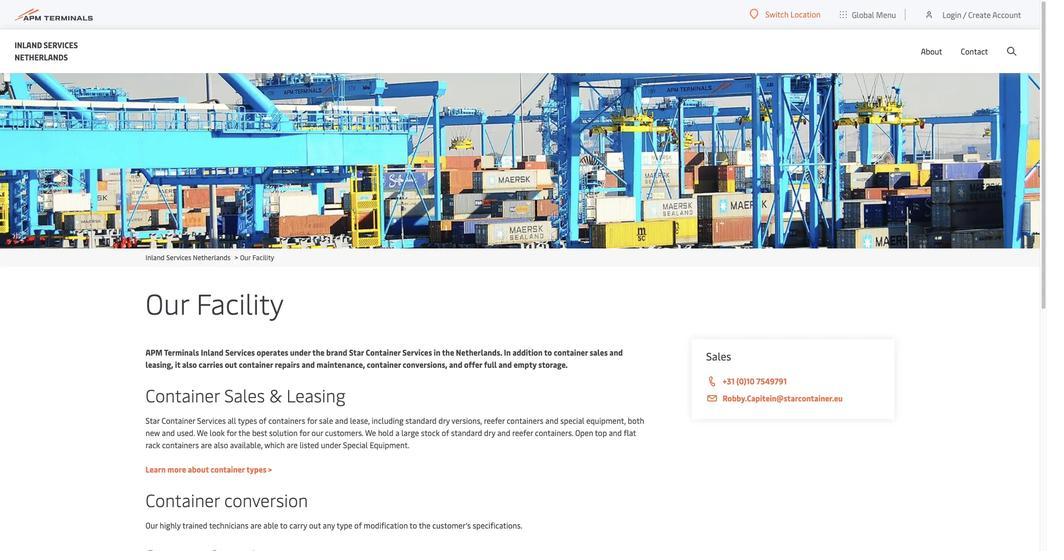Task type: locate. For each thing, give the bounding box(es) containing it.
switch
[[766, 9, 789, 20]]

container inside the star container services all types of containers for sale and lease, including standard dry versions, reefer containers and special equipment, both new and used. we look for the best solution for our customers. we hold a large stock of standard dry and reefer containers. open top and flat rack containers are also available, which are listed under special equipment.
[[162, 416, 195, 426]]

inland services netherlands link
[[15, 39, 93, 63], [146, 253, 231, 262]]

0 vertical spatial inland
[[15, 40, 42, 50]]

types inside the star container services all types of containers for sale and lease, including standard dry versions, reefer containers and special equipment, both new and used. we look for the best solution for our customers. we hold a large stock of standard dry and reefer containers. open top and flat rack containers are also available, which are listed under special equipment.
[[238, 416, 257, 426]]

also down look
[[214, 440, 228, 451]]

are down solution at the bottom of the page
[[287, 440, 298, 451]]

standard up stock
[[406, 416, 437, 426]]

are left able
[[251, 520, 262, 531]]

container right brand on the left
[[366, 347, 401, 358]]

out inside apm terminals inland services operates under the brand star container services in the netherlands. in addition to container sales and leasing, it also carries out container repairs and maintenance, container conversions, and offer full and empty storage.
[[225, 359, 237, 370]]

reefer left containers.
[[513, 428, 533, 438]]

for
[[307, 416, 317, 426], [227, 428, 237, 438], [300, 428, 310, 438]]

out left any
[[309, 520, 321, 531]]

0 horizontal spatial we
[[197, 428, 208, 438]]

login
[[943, 9, 962, 20]]

account
[[993, 9, 1022, 20]]

container up storage.
[[554, 347, 588, 358]]

also right it at the left
[[182, 359, 197, 370]]

terminals
[[164, 347, 199, 358]]

0 vertical spatial sales
[[707, 349, 732, 364]]

addition
[[513, 347, 543, 358]]

to inside apm terminals inland services operates under the brand star container services in the netherlands. in addition to container sales and leasing, it also carries out container repairs and maintenance, container conversions, and offer full and empty storage.
[[544, 347, 552, 358]]

of up best
[[259, 416, 267, 426]]

listed
[[300, 440, 319, 451]]

out right carries
[[225, 359, 237, 370]]

2 vertical spatial of
[[355, 520, 362, 531]]

types down 'available,'
[[246, 464, 267, 475]]

netherlands for inland services netherlands > our facility
[[193, 253, 231, 262]]

contact button
[[961, 29, 989, 73]]

1 horizontal spatial inland
[[146, 253, 165, 262]]

of right stock
[[442, 428, 449, 438]]

0 horizontal spatial standard
[[406, 416, 437, 426]]

reefer right versions,
[[484, 416, 505, 426]]

1 horizontal spatial reefer
[[513, 428, 533, 438]]

1 vertical spatial of
[[442, 428, 449, 438]]

0 vertical spatial under
[[290, 347, 311, 358]]

of right type
[[355, 520, 362, 531]]

container sales & leasing
[[146, 383, 346, 407]]

leasing,
[[146, 359, 173, 370]]

1 vertical spatial netherlands
[[193, 253, 231, 262]]

container down it at the left
[[146, 383, 220, 407]]

look
[[210, 428, 225, 438]]

under down customers.
[[321, 440, 341, 451]]

standard
[[406, 416, 437, 426], [451, 428, 482, 438]]

1 vertical spatial inland services netherlands link
[[146, 253, 231, 262]]

sales up +31
[[707, 349, 732, 364]]

in
[[434, 347, 441, 358]]

are down look
[[201, 440, 212, 451]]

1 horizontal spatial out
[[309, 520, 321, 531]]

containers
[[269, 416, 305, 426], [507, 416, 544, 426], [162, 440, 199, 451]]

to up storage.
[[544, 347, 552, 358]]

1 vertical spatial >
[[268, 464, 272, 475]]

hold
[[378, 428, 394, 438]]

the left customer's at the bottom left
[[419, 520, 431, 531]]

our facility
[[146, 284, 284, 322]]

location
[[791, 9, 821, 20]]

0 horizontal spatial star
[[146, 416, 160, 426]]

1 horizontal spatial dry
[[484, 428, 496, 438]]

0 vertical spatial >
[[235, 253, 238, 262]]

sales
[[707, 349, 732, 364], [224, 383, 265, 407]]

about button
[[921, 29, 943, 73]]

containers.
[[535, 428, 574, 438]]

customers.
[[325, 428, 364, 438]]

types
[[238, 416, 257, 426], [246, 464, 267, 475]]

sales up the all
[[224, 383, 265, 407]]

0 vertical spatial out
[[225, 359, 237, 370]]

to right able
[[280, 520, 288, 531]]

for left our
[[300, 428, 310, 438]]

0 horizontal spatial are
[[201, 440, 212, 451]]

repairs
[[275, 359, 300, 370]]

we
[[197, 428, 208, 438], [365, 428, 376, 438]]

also
[[182, 359, 197, 370], [214, 440, 228, 451]]

inland
[[15, 40, 42, 50], [146, 253, 165, 262], [201, 347, 224, 358]]

types right the all
[[238, 416, 257, 426]]

2 vertical spatial inland
[[201, 347, 224, 358]]

equipment.
[[370, 440, 410, 451]]

0 vertical spatial reefer
[[484, 416, 505, 426]]

star right brand on the left
[[349, 347, 364, 358]]

the up 'available,'
[[239, 428, 250, 438]]

carry
[[290, 520, 307, 531]]

2 vertical spatial our
[[146, 520, 158, 531]]

0 horizontal spatial sales
[[224, 383, 265, 407]]

inland inside "inland services netherlands"
[[15, 40, 42, 50]]

0 vertical spatial of
[[259, 416, 267, 426]]

to right modification
[[410, 520, 417, 531]]

containers up solution at the bottom of the page
[[269, 416, 305, 426]]

facility
[[253, 253, 274, 262], [196, 284, 284, 322]]

0 horizontal spatial containers
[[162, 440, 199, 451]]

inland services netherlands > our facility
[[146, 253, 274, 262]]

lease,
[[350, 416, 370, 426]]

switch location
[[766, 9, 821, 20]]

container right "about"
[[211, 464, 245, 475]]

1 horizontal spatial under
[[321, 440, 341, 451]]

are
[[201, 440, 212, 451], [287, 440, 298, 451], [251, 520, 262, 531]]

netherlands inside "inland services netherlands"
[[15, 52, 68, 62]]

0 vertical spatial types
[[238, 416, 257, 426]]

which
[[265, 440, 285, 451]]

standard down versions,
[[451, 428, 482, 438]]

>
[[235, 253, 238, 262], [268, 464, 272, 475]]

0 horizontal spatial netherlands
[[15, 52, 68, 62]]

under up repairs
[[290, 347, 311, 358]]

1 vertical spatial out
[[309, 520, 321, 531]]

1 vertical spatial also
[[214, 440, 228, 451]]

maintenance,
[[317, 359, 365, 370]]

1 vertical spatial inland
[[146, 253, 165, 262]]

+31
[[723, 376, 735, 387]]

1 horizontal spatial also
[[214, 440, 228, 451]]

0 horizontal spatial >
[[235, 253, 238, 262]]

0 vertical spatial netherlands
[[15, 52, 68, 62]]

inland services netherlands
[[15, 40, 78, 62]]

we left look
[[197, 428, 208, 438]]

our for highly
[[146, 520, 158, 531]]

and
[[610, 347, 623, 358], [302, 359, 315, 370], [449, 359, 463, 370], [499, 359, 512, 370], [335, 416, 348, 426], [546, 416, 559, 426], [162, 428, 175, 438], [498, 428, 511, 438], [609, 428, 622, 438]]

carries
[[199, 359, 223, 370]]

1 vertical spatial standard
[[451, 428, 482, 438]]

0 horizontal spatial also
[[182, 359, 197, 370]]

1 horizontal spatial star
[[349, 347, 364, 358]]

1 vertical spatial types
[[246, 464, 267, 475]]

we left hold
[[365, 428, 376, 438]]

in
[[504, 347, 511, 358]]

contact
[[961, 46, 989, 57]]

0 horizontal spatial of
[[259, 416, 267, 426]]

2 horizontal spatial of
[[442, 428, 449, 438]]

1 vertical spatial under
[[321, 440, 341, 451]]

0 vertical spatial dry
[[439, 416, 450, 426]]

1 horizontal spatial containers
[[269, 416, 305, 426]]

container conversion
[[146, 488, 308, 512]]

large
[[402, 428, 419, 438]]

full
[[484, 359, 497, 370]]

1 vertical spatial dry
[[484, 428, 496, 438]]

1 horizontal spatial we
[[365, 428, 376, 438]]

1 horizontal spatial netherlands
[[193, 253, 231, 262]]

our
[[240, 253, 251, 262], [146, 284, 189, 322], [146, 520, 158, 531]]

1 horizontal spatial sales
[[707, 349, 732, 364]]

any
[[323, 520, 335, 531]]

under
[[290, 347, 311, 358], [321, 440, 341, 451]]

0 horizontal spatial inland
[[15, 40, 42, 50]]

services inside "inland services netherlands"
[[44, 40, 78, 50]]

containers down used. in the left of the page
[[162, 440, 199, 451]]

container up trained
[[146, 488, 220, 512]]

2 horizontal spatial inland
[[201, 347, 224, 358]]

best
[[252, 428, 267, 438]]

login / create account
[[943, 9, 1022, 20]]

star up new
[[146, 416, 160, 426]]

new
[[146, 428, 160, 438]]

0 vertical spatial also
[[182, 359, 197, 370]]

1 horizontal spatial of
[[355, 520, 362, 531]]

also inside the star container services all types of containers for sale and lease, including standard dry versions, reefer containers and special equipment, both new and used. we look for the best solution for our customers. we hold a large stock of standard dry and reefer containers. open top and flat rack containers are also available, which are listed under special equipment.
[[214, 440, 228, 451]]

netherlands
[[15, 52, 68, 62], [193, 253, 231, 262]]

container up used. in the left of the page
[[162, 416, 195, 426]]

to
[[544, 347, 552, 358], [280, 520, 288, 531], [410, 520, 417, 531]]

also inside apm terminals inland services operates under the brand star container services in the netherlands. in addition to container sales and leasing, it also carries out container repairs and maintenance, container conversions, and offer full and empty storage.
[[182, 359, 197, 370]]

star
[[349, 347, 364, 358], [146, 416, 160, 426]]

inland for inland services netherlands
[[15, 40, 42, 50]]

under inside apm terminals inland services operates under the brand star container services in the netherlands. in addition to container sales and leasing, it also carries out container repairs and maintenance, container conversions, and offer full and empty storage.
[[290, 347, 311, 358]]

0 horizontal spatial under
[[290, 347, 311, 358]]

star inside apm terminals inland services operates under the brand star container services in the netherlands. in addition to container sales and leasing, it also carries out container repairs and maintenance, container conversions, and offer full and empty storage.
[[349, 347, 364, 358]]

of
[[259, 416, 267, 426], [442, 428, 449, 438], [355, 520, 362, 531]]

container
[[554, 347, 588, 358], [239, 359, 273, 370], [367, 359, 401, 370], [211, 464, 245, 475]]

container
[[366, 347, 401, 358], [146, 383, 220, 407], [162, 416, 195, 426], [146, 488, 220, 512]]

services inside the star container services all types of containers for sale and lease, including standard dry versions, reefer containers and special equipment, both new and used. we look for the best solution for our customers. we hold a large stock of standard dry and reefer containers. open top and flat rack containers are also available, which are listed under special equipment.
[[197, 416, 226, 426]]

services
[[44, 40, 78, 50], [166, 253, 191, 262], [225, 347, 255, 358], [403, 347, 432, 358], [197, 416, 226, 426]]

1 vertical spatial our
[[146, 284, 189, 322]]

0 horizontal spatial out
[[225, 359, 237, 370]]

0 vertical spatial star
[[349, 347, 364, 358]]

learn more about container types >
[[146, 464, 274, 475]]

containers up containers.
[[507, 416, 544, 426]]

0 horizontal spatial inland services netherlands link
[[15, 39, 93, 63]]

1 vertical spatial star
[[146, 416, 160, 426]]

sales
[[590, 347, 608, 358]]

the
[[313, 347, 325, 358], [442, 347, 454, 358], [239, 428, 250, 438], [419, 520, 431, 531]]

equipment,
[[587, 416, 626, 426]]

2 horizontal spatial to
[[544, 347, 552, 358]]



Task type: describe. For each thing, give the bounding box(es) containing it.
sale
[[319, 416, 333, 426]]

1 horizontal spatial to
[[410, 520, 417, 531]]

for up our
[[307, 416, 317, 426]]

2 we from the left
[[365, 428, 376, 438]]

all
[[228, 416, 236, 426]]

star container services all types of containers for sale and lease, including standard dry versions, reefer containers and special equipment, both new and used. we look for the best solution for our customers. we hold a large stock of standard dry and reefer containers. open top and flat rack containers are also available, which are listed under special equipment.
[[146, 416, 645, 451]]

container left conversions,
[[367, 359, 401, 370]]

0 horizontal spatial reefer
[[484, 416, 505, 426]]

our for facility
[[146, 284, 189, 322]]

netherlands.
[[456, 347, 502, 358]]

open
[[576, 428, 594, 438]]

0 horizontal spatial dry
[[439, 416, 450, 426]]

rack
[[146, 440, 160, 451]]

apm
[[146, 347, 163, 358]]

switch location button
[[750, 9, 821, 20]]

1 we from the left
[[197, 428, 208, 438]]

0 vertical spatial inland services netherlands link
[[15, 39, 93, 63]]

0 vertical spatial our
[[240, 253, 251, 262]]

special
[[343, 440, 368, 451]]

robby.capitein@starcontainer.eu
[[723, 393, 843, 404]]

conversions,
[[403, 359, 448, 370]]

1 horizontal spatial standard
[[451, 428, 482, 438]]

both
[[628, 416, 645, 426]]

leasing
[[287, 383, 346, 407]]

types for container
[[246, 464, 267, 475]]

1 horizontal spatial >
[[268, 464, 272, 475]]

our
[[312, 428, 323, 438]]

about
[[921, 46, 943, 57]]

1 vertical spatial reefer
[[513, 428, 533, 438]]

1 horizontal spatial inland services netherlands link
[[146, 253, 231, 262]]

2 horizontal spatial containers
[[507, 416, 544, 426]]

offer
[[464, 359, 483, 370]]

apm terminals inland services operates under the brand star container services in the netherlands. in addition to container sales and leasing, it also carries out container repairs and maintenance, container conversions, and offer full and empty storage.
[[146, 347, 623, 370]]

used.
[[177, 428, 195, 438]]

0 vertical spatial facility
[[253, 253, 274, 262]]

2 horizontal spatial are
[[287, 440, 298, 451]]

the left brand on the left
[[313, 347, 325, 358]]

types for all
[[238, 416, 257, 426]]

more
[[168, 464, 186, 475]]

versions,
[[452, 416, 482, 426]]

storage.
[[539, 359, 568, 370]]

type
[[337, 520, 353, 531]]

+31 (0)10 7549791 link
[[707, 376, 880, 388]]

/
[[964, 9, 967, 20]]

7549791
[[757, 376, 787, 387]]

+31 (0)10 7549791
[[723, 376, 787, 387]]

robby.capitein@starcontainer.eu link
[[707, 393, 880, 405]]

highly
[[160, 520, 181, 531]]

modification
[[364, 520, 408, 531]]

container down operates
[[239, 359, 273, 370]]

empty
[[514, 359, 537, 370]]

under inside the star container services all types of containers for sale and lease, including standard dry versions, reefer containers and special equipment, both new and used. we look for the best solution for our customers. we hold a large stock of standard dry and reefer containers. open top and flat rack containers are also available, which are listed under special equipment.
[[321, 440, 341, 451]]

conversion
[[224, 488, 308, 512]]

(0)10
[[737, 376, 755, 387]]

including
[[372, 416, 404, 426]]

inland for inland services netherlands > our facility
[[146, 253, 165, 262]]

menu
[[877, 9, 897, 20]]

special
[[561, 416, 585, 426]]

customer's
[[433, 520, 471, 531]]

0 horizontal spatial to
[[280, 520, 288, 531]]

trained
[[183, 520, 208, 531]]

flat
[[624, 428, 636, 438]]

specifications.
[[473, 520, 523, 531]]

our highly trained technicians are able to carry out any type of modification to the customer's specifications.
[[146, 520, 523, 531]]

it
[[175, 359, 181, 370]]

1 vertical spatial facility
[[196, 284, 284, 322]]

brand
[[326, 347, 347, 358]]

global menu button
[[831, 0, 906, 29]]

about
[[188, 464, 209, 475]]

&
[[270, 383, 282, 407]]

stock
[[421, 428, 440, 438]]

operates
[[257, 347, 288, 358]]

the right "in"
[[442, 347, 454, 358]]

create
[[969, 9, 991, 20]]

technicians
[[209, 520, 249, 531]]

for down the all
[[227, 428, 237, 438]]

container inside apm terminals inland services operates under the brand star container services in the netherlands. in addition to container sales and leasing, it also carries out container repairs and maintenance, container conversions, and offer full and empty storage.
[[366, 347, 401, 358]]

global menu
[[852, 9, 897, 20]]

0 vertical spatial standard
[[406, 416, 437, 426]]

a
[[396, 428, 400, 438]]

netherlands for inland services netherlands
[[15, 52, 68, 62]]

global
[[852, 9, 875, 20]]

solution
[[269, 428, 298, 438]]

able
[[264, 520, 279, 531]]

available,
[[230, 440, 263, 451]]

top
[[595, 428, 607, 438]]

netherlands is of image
[[0, 73, 1040, 249]]

1 vertical spatial sales
[[224, 383, 265, 407]]

learn more about container types > link
[[146, 464, 274, 475]]

inland inside apm terminals inland services operates under the brand star container services in the netherlands. in addition to container sales and leasing, it also carries out container repairs and maintenance, container conversions, and offer full and empty storage.
[[201, 347, 224, 358]]

1 horizontal spatial are
[[251, 520, 262, 531]]

login / create account link
[[925, 0, 1022, 29]]

learn
[[146, 464, 166, 475]]

the inside the star container services all types of containers for sale and lease, including standard dry versions, reefer containers and special equipment, both new and used. we look for the best solution for our customers. we hold a large stock of standard dry and reefer containers. open top and flat rack containers are also available, which are listed under special equipment.
[[239, 428, 250, 438]]

star inside the star container services all types of containers for sale and lease, including standard dry versions, reefer containers and special equipment, both new and used. we look for the best solution for our customers. we hold a large stock of standard dry and reefer containers. open top and flat rack containers are also available, which are listed under special equipment.
[[146, 416, 160, 426]]



Task type: vqa. For each thing, say whether or not it's contained in the screenshot.
all
yes



